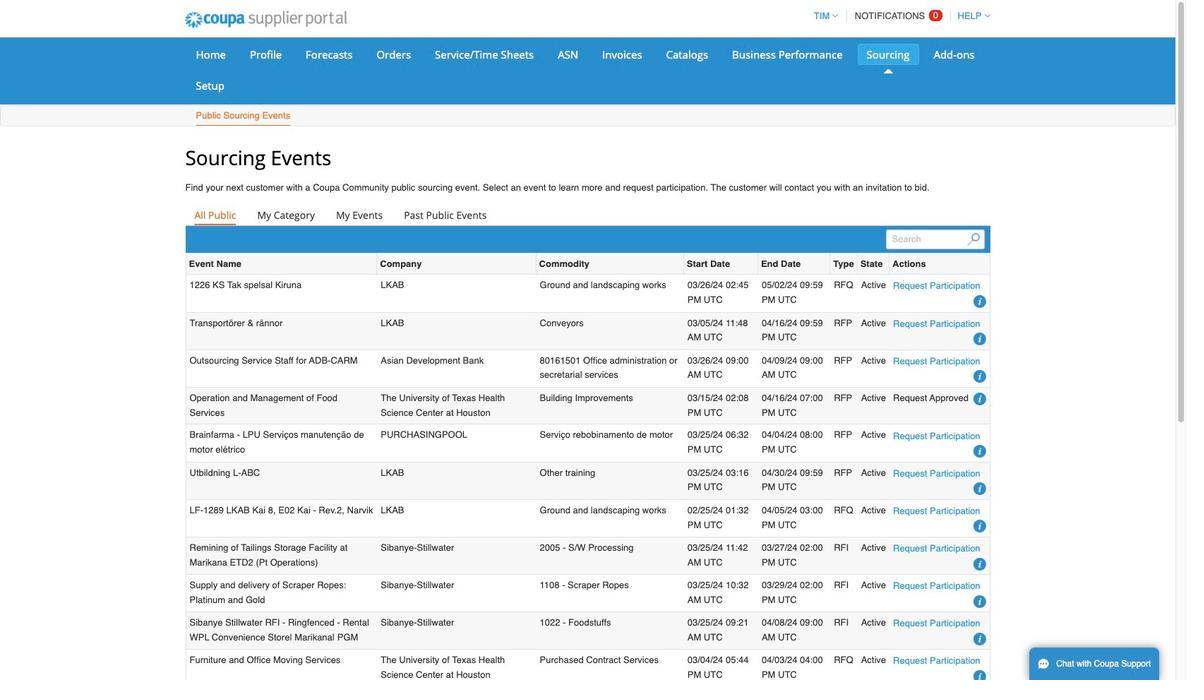 Task type: describe. For each thing, give the bounding box(es) containing it.
Search text field
[[886, 230, 985, 250]]



Task type: locate. For each thing, give the bounding box(es) containing it.
coupa supplier portal image
[[175, 2, 357, 37]]

tab list
[[185, 206, 991, 226]]

navigation
[[808, 2, 991, 30]]

search image
[[968, 233, 981, 246]]



Task type: vqa. For each thing, say whether or not it's contained in the screenshot.
1st set from the top of the page
no



